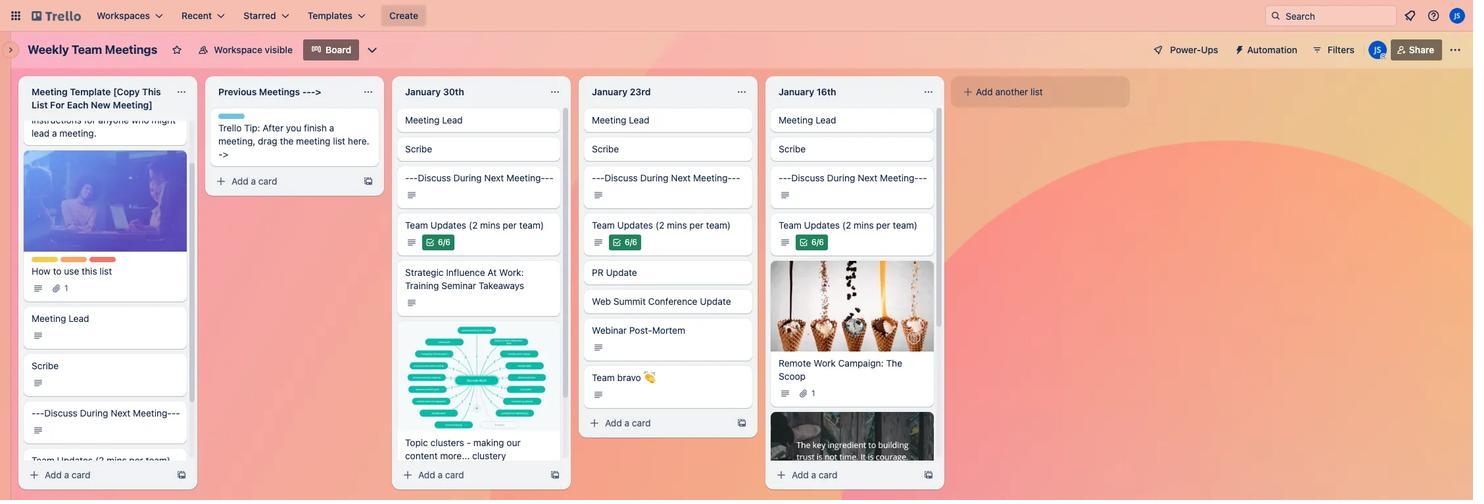 Task type: describe. For each thing, give the bounding box(es) containing it.
team) for january 23rd text field
[[706, 220, 731, 231]]

mortem
[[652, 325, 685, 336]]

lead for january 30th text field
[[442, 114, 463, 126]]

star or unstar board image
[[172, 45, 182, 55]]

meeting.
[[59, 128, 97, 139]]

add another list link
[[956, 82, 1125, 103]]

(2 for january 30th text field's ---discuss during next meeting--- link
[[469, 220, 478, 231]]

mins for january 30th text field
[[480, 220, 500, 231]]

this member is an admin of this board. image
[[1380, 53, 1386, 59]]

a inside trello tip: after you finish a meeting, drag the meeting list here. ->
[[329, 122, 334, 134]]

strategic influence at work: training seminar takeaways link
[[397, 261, 560, 316]]

add a card link for create from template… image for previous meetings ---> text field
[[210, 172, 358, 191]]

workspaces button
[[89, 5, 171, 26]]

tip: for after
[[244, 122, 260, 134]]

updates for january 16th text field
[[804, 220, 840, 231]]

1 vertical spatial update
[[700, 296, 731, 307]]

create from template… image for previous meetings ---> text field
[[363, 176, 374, 187]]

updates for january 23rd text field
[[617, 220, 653, 231]]

lead
[[32, 128, 50, 139]]

drag
[[258, 135, 277, 147]]

finish
[[304, 122, 327, 134]]

back to home image
[[32, 5, 81, 26]]

1 vertical spatial to
[[90, 88, 99, 99]]

power-ups
[[1170, 44, 1219, 55]]

starred
[[244, 10, 276, 21]]

webinar
[[592, 325, 627, 336]]

---discuss during next meeting--- for january 30th text field's ---discuss during next meeting--- link
[[405, 172, 554, 184]]

at
[[488, 267, 497, 278]]

&
[[137, 101, 143, 112]]

during for january 30th text field
[[454, 172, 482, 184]]

6/6 for the pr update link
[[625, 237, 637, 247]]

guidelines
[[32, 101, 75, 112]]

add a card for create from template… icon related to web summit conference update's add a card 'link'
[[605, 418, 651, 429]]

create from template… image for january 16th text field
[[924, 470, 934, 481]]

0 vertical spatial for
[[77, 101, 89, 112]]

team) for january 16th text field
[[893, 220, 918, 231]]

list"
[[50, 88, 66, 99]]

2 horizontal spatial to
[[140, 75, 148, 86]]

discuss for january 23rd text field's ---discuss during next meeting--- link
[[605, 172, 638, 184]]

add a card for add a card 'link' for create from template… image related to january 16th text field
[[792, 470, 838, 481]]

the
[[280, 135, 294, 147]]

team updates (2 mins per team) for january 16th text field
[[779, 220, 918, 231]]

card for create from template… image for previous meetings ---> text field add a card 'link'
[[258, 176, 277, 187]]

add for january 30th text field
[[418, 470, 435, 481]]

your
[[92, 101, 110, 112]]

power-ups button
[[1144, 39, 1226, 61]]

meeting down how
[[32, 313, 66, 324]]

scribe link for january 23rd text field
[[584, 137, 752, 161]]

workspace visible button
[[190, 39, 301, 61]]

team bravo 👏 link
[[584, 366, 752, 408]]

ups
[[1201, 44, 1219, 55]]

strategic influence at work: training seminar takeaways
[[405, 267, 524, 291]]

conference
[[648, 296, 698, 307]]

templates button
[[300, 5, 374, 26]]

use inside trello tip: create a "how to use this list" card to provide meeting guidelines for your team & instructions for anyone who might lead a meeting.
[[151, 75, 166, 86]]

trello tip: create a "how to use this list" card to provide meeting guidelines for your team & instructions for anyone who might lead a meeting. link
[[24, 61, 187, 145]]

0 vertical spatial list
[[1031, 86, 1043, 97]]

0 horizontal spatial update
[[606, 267, 637, 278]]

summit
[[614, 296, 646, 307]]

web summit conference update link
[[584, 290, 752, 314]]

scribe for january 30th text field
[[405, 143, 432, 155]]

(2 for january 23rd text field's ---discuss during next meeting--- link
[[656, 220, 665, 231]]

sm image inside automation button
[[1229, 39, 1247, 58]]

Meeting Template [Copy This List For Each New Meeting] text field
[[24, 82, 168, 116]]

- inside trello tip: after you finish a meeting, drag the meeting list here. ->
[[218, 149, 223, 160]]

team updates (2 mins per team) for january 23rd text field
[[592, 220, 731, 231]]

topic clusters - making our content more... clustery
[[405, 437, 521, 461]]

meeting- for january 23rd text field
[[693, 172, 732, 184]]

---discuss during next meeting--- link for january 16th text field
[[771, 166, 934, 209]]

Board name text field
[[21, 39, 164, 61]]

card for add a card 'link' corresponding to create from template… icon to the middle
[[445, 470, 464, 481]]

web summit conference update
[[592, 296, 731, 307]]

provide
[[101, 88, 133, 99]]

add a card for add a card 'link' corresponding to create from template… icon to the middle
[[418, 470, 464, 481]]

jacob simon (jacobsimon16) image
[[1450, 8, 1465, 24]]

card for add a card 'link' for create from template… image related to january 16th text field
[[819, 470, 838, 481]]

sm image inside strategic influence at work: training seminar takeaways link
[[405, 297, 418, 310]]

show menu image
[[1449, 43, 1462, 57]]

meeting lead for january 23rd text field
[[592, 114, 650, 126]]

team updates (2 mins per team) for january 30th text field
[[405, 220, 544, 231]]

recent button
[[174, 5, 233, 26]]

0 notifications image
[[1402, 8, 1418, 24]]

per for january 30th text field
[[503, 220, 517, 231]]

meeting for meeting lead link corresponding to january 23rd text field
[[592, 114, 626, 126]]

influence
[[446, 267, 485, 278]]

filters
[[1328, 44, 1355, 55]]

trello tip: after you finish a meeting, drag the meeting list here. ->
[[218, 122, 369, 160]]

workspace
[[214, 44, 262, 55]]

this inside trello tip: create a "how to use this list" card to provide meeting guidelines for your team & instructions for anyone who might lead a meeting.
[[32, 88, 47, 99]]

templates
[[308, 10, 353, 21]]

meeting lead link for january 23rd text field
[[584, 109, 752, 132]]

meetings
[[105, 43, 157, 57]]

takeaways
[[479, 280, 524, 291]]

6/6 for strategic influence at work: training seminar takeaways link
[[438, 237, 451, 247]]

trello tip: after you finish a meeting, drag the meeting list here. -> link
[[210, 109, 379, 166]]

how to use this list
[[32, 265, 112, 277]]

seminar
[[442, 280, 476, 291]]

0 horizontal spatial use
[[64, 265, 79, 277]]

pr
[[592, 267, 604, 278]]

workspace visible
[[214, 44, 293, 55]]

making
[[473, 437, 504, 448]]

instructions
[[32, 114, 82, 126]]

customize views image
[[366, 43, 379, 57]]

sm image inside team bravo 👏 link
[[592, 389, 605, 402]]

Previous Meetings ---> text field
[[210, 82, 355, 103]]

clustery
[[472, 450, 506, 461]]

webinar post-mortem link
[[584, 319, 752, 361]]

search image
[[1271, 11, 1281, 21]]

next for january 16th text field
[[858, 172, 878, 184]]

remote work campaign: the scoop
[[779, 358, 903, 382]]

training
[[405, 280, 439, 291]]

scribe link for january 30th text field
[[397, 137, 560, 161]]

1 horizontal spatial this
[[82, 265, 97, 277]]

recent
[[182, 10, 212, 21]]

add for meeting template [copy this list for each new meeting] text field
[[45, 470, 62, 481]]

content
[[405, 450, 438, 461]]

January 23rd text field
[[584, 82, 729, 103]]

>
[[223, 149, 228, 160]]

👏
[[644, 372, 656, 383]]

add a card link for team updates (2 mins per team) create from template… icon
[[24, 466, 171, 485]]

add a card link for create from template… image related to january 16th text field
[[771, 466, 918, 485]]

anyone
[[98, 114, 129, 126]]

workspaces
[[97, 10, 150, 21]]

1 vertical spatial for
[[84, 114, 96, 126]]

how
[[32, 265, 51, 277]]

create from template… image for web summit conference update
[[737, 418, 747, 429]]

share button
[[1391, 39, 1442, 61]]

another
[[996, 86, 1028, 97]]

add a card for team updates (2 mins per team) create from template… icon add a card 'link'
[[45, 470, 91, 481]]

web
[[592, 296, 611, 307]]

"how
[[114, 75, 137, 86]]

lead down how to use this list
[[69, 313, 89, 324]]



Task type: locate. For each thing, give the bounding box(es) containing it.
sm image inside webinar post-mortem link
[[592, 341, 605, 355]]

1 down the work
[[812, 389, 815, 399]]

this right how
[[82, 265, 97, 277]]

trello for trello tip: after you finish a meeting, drag the meeting list here. ->
[[218, 122, 242, 134]]

1 vertical spatial tip:
[[244, 122, 260, 134]]

board
[[326, 44, 351, 55]]

share
[[1409, 44, 1435, 55]]

more...
[[440, 450, 470, 461]]

lead
[[442, 114, 463, 126], [629, 114, 650, 126], [816, 114, 836, 126], [69, 313, 89, 324]]

trello up list"
[[32, 75, 55, 86]]

0 horizontal spatial tip:
[[57, 75, 73, 86]]

0 vertical spatial 1
[[64, 283, 68, 293]]

1 horizontal spatial 1
[[812, 389, 815, 399]]

0 horizontal spatial list
[[100, 265, 112, 277]]

during for january 23rd text field
[[640, 172, 669, 184]]

team) for january 30th text field
[[519, 220, 544, 231]]

1 horizontal spatial create
[[389, 10, 418, 21]]

0 vertical spatial trello
[[32, 75, 55, 86]]

updates
[[431, 220, 466, 231], [617, 220, 653, 231], [804, 220, 840, 231], [57, 455, 93, 466]]

who
[[131, 114, 149, 126]]

tip: up list"
[[57, 75, 73, 86]]

---discuss during next meeting---
[[405, 172, 554, 184], [592, 172, 741, 184], [779, 172, 927, 184], [32, 408, 180, 419]]

pr update link
[[584, 261, 752, 285]]

bravo
[[617, 372, 641, 383]]

team
[[113, 101, 134, 112]]

update right conference
[[700, 296, 731, 307]]

0 vertical spatial tip:
[[57, 75, 73, 86]]

primary element
[[0, 0, 1473, 32]]

0 horizontal spatial trello
[[32, 75, 55, 86]]

campaign:
[[838, 358, 884, 369]]

1 vertical spatial trello
[[218, 122, 242, 134]]

update
[[606, 267, 637, 278], [700, 296, 731, 307]]

scoop
[[779, 371, 806, 382]]

0 horizontal spatial 1
[[64, 283, 68, 293]]

discuss for ---discuss during next meeting--- link associated with january 16th text field
[[792, 172, 825, 184]]

weekly
[[28, 43, 69, 57]]

---discuss during next meeting--- link for january 30th text field
[[397, 166, 560, 209]]

0 vertical spatial use
[[151, 75, 166, 86]]

meeting lead down january 16th text field
[[779, 114, 836, 126]]

topic
[[405, 437, 428, 448]]

tip: inside trello tip: after you finish a meeting, drag the meeting list here. ->
[[244, 122, 260, 134]]

list inside trello tip: after you finish a meeting, drag the meeting list here. ->
[[333, 135, 345, 147]]

lead down january 23rd text field
[[629, 114, 650, 126]]

the
[[886, 358, 903, 369]]

meeting inside trello tip: create a "how to use this list" card to provide meeting guidelines for your team & instructions for anyone who might lead a meeting.
[[135, 88, 170, 99]]

1 vertical spatial this
[[82, 265, 97, 277]]

create from template… image
[[363, 176, 374, 187], [924, 470, 934, 481]]

-
[[218, 149, 223, 160], [405, 172, 409, 184], [409, 172, 414, 184], [414, 172, 418, 184], [545, 172, 549, 184], [549, 172, 554, 184], [592, 172, 596, 184], [596, 172, 600, 184], [600, 172, 605, 184], [732, 172, 736, 184], [736, 172, 741, 184], [779, 172, 783, 184], [783, 172, 787, 184], [787, 172, 792, 184], [919, 172, 923, 184], [923, 172, 927, 184], [32, 408, 36, 419], [36, 408, 40, 419], [40, 408, 44, 419], [172, 408, 176, 419], [176, 408, 180, 419], [467, 437, 471, 448]]

automation
[[1247, 44, 1298, 55]]

next
[[484, 172, 504, 184], [671, 172, 691, 184], [858, 172, 878, 184], [111, 408, 130, 419]]

---discuss during next meeting--- link for january 23rd text field
[[584, 166, 752, 209]]

team inside text field
[[72, 43, 102, 57]]

create from template… image for team updates (2 mins per team)
[[176, 470, 187, 481]]

team updates (2 mins per team) link
[[24, 449, 187, 491]]

meeting inside trello tip: after you finish a meeting, drag the meeting list here. ->
[[296, 135, 331, 147]]

during for january 16th text field
[[827, 172, 855, 184]]

add for january 16th text field
[[792, 470, 809, 481]]

scribe
[[405, 143, 432, 155], [592, 143, 619, 155], [779, 143, 806, 155], [32, 360, 59, 371]]

board link
[[303, 39, 359, 61]]

1 horizontal spatial use
[[151, 75, 166, 86]]

meeting- for january 16th text field
[[880, 172, 919, 184]]

team bravo 👏
[[592, 372, 656, 383]]

tip: for create
[[57, 75, 73, 86]]

visible
[[265, 44, 293, 55]]

6/6
[[438, 237, 451, 247], [625, 237, 637, 247], [812, 237, 824, 247]]

meeting up &
[[135, 88, 170, 99]]

trello inside trello tip: after you finish a meeting, drag the meeting list here. ->
[[218, 122, 242, 134]]

meeting lead down january 23rd text field
[[592, 114, 650, 126]]

0 horizontal spatial to
[[53, 265, 62, 277]]

0 horizontal spatial create from template… image
[[363, 176, 374, 187]]

1 vertical spatial use
[[64, 265, 79, 277]]

---discuss during next meeting--- link
[[397, 166, 560, 209], [584, 166, 752, 209], [771, 166, 934, 209], [24, 402, 187, 444]]

remote
[[779, 358, 811, 369]]

starred button
[[236, 5, 297, 26]]

meeting for meeting lead link for january 16th text field
[[779, 114, 813, 126]]

meeting- for january 30th text field
[[506, 172, 545, 184]]

scribe for january 23rd text field
[[592, 143, 619, 155]]

trello inside trello tip: create a "how to use this list" card to provide meeting guidelines for your team & instructions for anyone who might lead a meeting.
[[32, 75, 55, 86]]

post-
[[629, 325, 652, 336]]

1 horizontal spatial list
[[333, 135, 345, 147]]

January 30th text field
[[397, 82, 542, 103]]

per for january 16th text field
[[876, 220, 891, 231]]

open information menu image
[[1427, 9, 1441, 22]]

meeting lead link
[[397, 109, 560, 132], [584, 109, 752, 132], [771, 109, 934, 132], [24, 307, 187, 349]]

1
[[64, 283, 68, 293], [812, 389, 815, 399]]

sm image
[[962, 86, 975, 99], [592, 189, 605, 202], [405, 236, 418, 249], [592, 236, 605, 249], [779, 236, 792, 249], [797, 236, 810, 249], [32, 282, 45, 295], [32, 329, 45, 342], [592, 341, 605, 355], [32, 377, 45, 390], [779, 387, 792, 401], [592, 389, 605, 402], [32, 424, 45, 437], [28, 469, 41, 482], [401, 469, 414, 482]]

power-
[[1170, 44, 1201, 55]]

next for january 23rd text field
[[671, 172, 691, 184]]

meeting lead down january 30th text field
[[405, 114, 463, 126]]

for down your
[[84, 114, 96, 126]]

lead for january 23rd text field
[[629, 114, 650, 126]]

meeting down january 30th text field
[[405, 114, 440, 126]]

scribe for january 16th text field
[[779, 143, 806, 155]]

add a card link for create from template… icon related to web summit conference update
[[584, 414, 731, 433]]

0 vertical spatial this
[[32, 88, 47, 99]]

mins for january 23rd text field
[[667, 220, 687, 231]]

tip:
[[57, 75, 73, 86], [244, 122, 260, 134]]

automation button
[[1229, 39, 1305, 61]]

meeting lead
[[405, 114, 463, 126], [592, 114, 650, 126], [779, 114, 836, 126], [32, 313, 89, 324]]

meeting lead link for january 16th text field
[[771, 109, 934, 132]]

lead down january 30th text field
[[442, 114, 463, 126]]

0 horizontal spatial create
[[76, 75, 104, 86]]

update right pr
[[606, 267, 637, 278]]

meeting-
[[506, 172, 545, 184], [693, 172, 732, 184], [880, 172, 919, 184], [133, 408, 172, 419]]

---discuss during next meeting--- for ---discuss during next meeting--- link associated with january 16th text field
[[779, 172, 927, 184]]

- inside topic clusters - making our content more... clustery
[[467, 437, 471, 448]]

meeting for january 30th text field's meeting lead link
[[405, 114, 440, 126]]

1 horizontal spatial create from template… image
[[550, 470, 560, 481]]

2 horizontal spatial 6/6
[[812, 237, 824, 247]]

Search field
[[1281, 6, 1396, 26]]

0 vertical spatial meeting
[[135, 88, 170, 99]]

1 horizontal spatial trello
[[218, 122, 242, 134]]

tip: inside trello tip: create a "how to use this list" card to provide meeting guidelines for your team & instructions for anyone who might lead a meeting.
[[57, 75, 73, 86]]

card inside trello tip: create a "how to use this list" card to provide meeting guidelines for your team & instructions for anyone who might lead a meeting.
[[69, 88, 88, 99]]

per for january 23rd text field
[[690, 220, 704, 231]]

list right the another
[[1031, 86, 1043, 97]]

strategic
[[405, 267, 444, 278]]

1 6/6 from the left
[[438, 237, 451, 247]]

meeting lead for january 30th text field
[[405, 114, 463, 126]]

meeting down january 23rd text field
[[592, 114, 626, 126]]

add
[[976, 86, 993, 97], [232, 176, 248, 187], [605, 418, 622, 429], [45, 470, 62, 481], [418, 470, 435, 481], [792, 470, 809, 481]]

during
[[454, 172, 482, 184], [640, 172, 669, 184], [827, 172, 855, 184], [80, 408, 108, 419]]

meeting lead for january 16th text field
[[779, 114, 836, 126]]

1 vertical spatial meeting
[[296, 135, 331, 147]]

meeting
[[405, 114, 440, 126], [592, 114, 626, 126], [779, 114, 813, 126], [32, 313, 66, 324]]

0 vertical spatial create
[[389, 10, 418, 21]]

0 vertical spatial create from template… image
[[363, 176, 374, 187]]

to right how
[[53, 265, 62, 277]]

updates for january 30th text field
[[431, 220, 466, 231]]

list left here.
[[333, 135, 345, 147]]

1 vertical spatial create
[[76, 75, 104, 86]]

pr update
[[592, 267, 637, 278]]

1 down how to use this list
[[64, 283, 68, 293]]

card for team updates (2 mins per team) create from template… icon add a card 'link'
[[72, 470, 91, 481]]

2 vertical spatial list
[[100, 265, 112, 277]]

here.
[[348, 135, 369, 147]]

meeting lead link for january 30th text field
[[397, 109, 560, 132]]

list right how
[[100, 265, 112, 277]]

meeting down finish
[[296, 135, 331, 147]]

to up your
[[90, 88, 99, 99]]

create inside trello tip: create a "how to use this list" card to provide meeting guidelines for your team & instructions for anyone who might lead a meeting.
[[76, 75, 104, 86]]

our
[[507, 437, 521, 448]]

add another list
[[976, 86, 1043, 97]]

meeting lead down how to use this list
[[32, 313, 89, 324]]

use right how
[[64, 265, 79, 277]]

scribe link for january 16th text field
[[771, 137, 934, 161]]

tip: up "meeting,"
[[244, 122, 260, 134]]

lead down january 16th text field
[[816, 114, 836, 126]]

mins for january 16th text field
[[854, 220, 874, 231]]

1 horizontal spatial to
[[90, 88, 99, 99]]

0 vertical spatial update
[[606, 267, 637, 278]]

weekly team meetings
[[28, 43, 157, 57]]

create from template… image
[[737, 418, 747, 429], [176, 470, 187, 481], [550, 470, 560, 481]]

0 horizontal spatial create from template… image
[[176, 470, 187, 481]]

2 6/6 from the left
[[625, 237, 637, 247]]

trello tip: create a "how to use this list" card to provide meeting guidelines for your team & instructions for anyone who might lead a meeting.
[[32, 75, 176, 139]]

use
[[151, 75, 166, 86], [64, 265, 79, 277]]

clusters
[[431, 437, 464, 448]]

discuss for january 30th text field's ---discuss during next meeting--- link
[[418, 172, 451, 184]]

0 vertical spatial to
[[140, 75, 148, 86]]

1 vertical spatial 1
[[812, 389, 815, 399]]

1 horizontal spatial meeting
[[296, 135, 331, 147]]

0 horizontal spatial this
[[32, 88, 47, 99]]

topic clusters - making our content more... clustery link
[[397, 322, 560, 486]]

1 horizontal spatial tip:
[[244, 122, 260, 134]]

might
[[152, 114, 176, 126]]

1 vertical spatial create from template… image
[[924, 470, 934, 481]]

add a card link for create from template… icon to the middle
[[397, 466, 545, 485]]

card for create from template… icon related to web summit conference update's add a card 'link'
[[632, 418, 651, 429]]

mins
[[480, 220, 500, 231], [667, 220, 687, 231], [854, 220, 874, 231], [107, 455, 127, 466]]

create button
[[382, 5, 426, 26]]

January 16th text field
[[771, 82, 916, 103]]

2 vertical spatial to
[[53, 265, 62, 277]]

for left your
[[77, 101, 89, 112]]

---discuss during next meeting--- for january 23rd text field's ---discuss during next meeting--- link
[[592, 172, 741, 184]]

add for january 23rd text field
[[605, 418, 622, 429]]

2 horizontal spatial list
[[1031, 86, 1043, 97]]

3 6/6 from the left
[[812, 237, 824, 247]]

trello up "meeting,"
[[218, 122, 242, 134]]

add a card for create from template… image for previous meetings ---> text field add a card 'link'
[[232, 176, 277, 187]]

meeting down january 16th text field
[[779, 114, 813, 126]]

lead for january 16th text field
[[816, 114, 836, 126]]

1 horizontal spatial update
[[700, 296, 731, 307]]

sm image inside add another list link
[[962, 86, 975, 99]]

2 horizontal spatial create from template… image
[[737, 418, 747, 429]]

next for january 30th text field
[[484, 172, 504, 184]]

(2 for ---discuss during next meeting--- link associated with january 16th text field
[[842, 220, 851, 231]]

after
[[263, 122, 284, 134]]

create inside button
[[389, 10, 418, 21]]

webinar post-mortem
[[592, 325, 685, 336]]

trello
[[32, 75, 55, 86], [218, 122, 242, 134]]

(2
[[469, 220, 478, 231], [656, 220, 665, 231], [842, 220, 851, 231], [95, 455, 104, 466]]

1 vertical spatial list
[[333, 135, 345, 147]]

add for previous meetings ---> text field
[[232, 176, 248, 187]]

work
[[814, 358, 836, 369]]

this left list"
[[32, 88, 47, 99]]

discuss
[[418, 172, 451, 184], [605, 172, 638, 184], [792, 172, 825, 184], [44, 408, 77, 419]]

sm image
[[1229, 39, 1247, 58], [214, 175, 228, 188], [405, 189, 418, 202], [779, 189, 792, 202], [424, 236, 437, 249], [610, 236, 624, 249], [50, 282, 63, 295], [405, 297, 418, 310], [797, 387, 810, 401], [588, 417, 601, 430], [775, 469, 788, 482]]

0 horizontal spatial meeting
[[135, 88, 170, 99]]

0 horizontal spatial 6/6
[[438, 237, 451, 247]]

work:
[[499, 267, 524, 278]]

use right "how
[[151, 75, 166, 86]]

1 horizontal spatial create from template… image
[[924, 470, 934, 481]]

jacob simon (jacobsimon16) image
[[1369, 41, 1387, 59]]

trello for trello tip: create a "how to use this list" card to provide meeting guidelines for your team & instructions for anyone who might lead a meeting.
[[32, 75, 55, 86]]

meeting,
[[218, 135, 255, 147]]

to right "how
[[140, 75, 148, 86]]

filters button
[[1308, 39, 1359, 61]]

you
[[286, 122, 301, 134]]

to
[[140, 75, 148, 86], [90, 88, 99, 99], [53, 265, 62, 277]]

1 horizontal spatial 6/6
[[625, 237, 637, 247]]



Task type: vqa. For each thing, say whether or not it's contained in the screenshot.
Added
no



